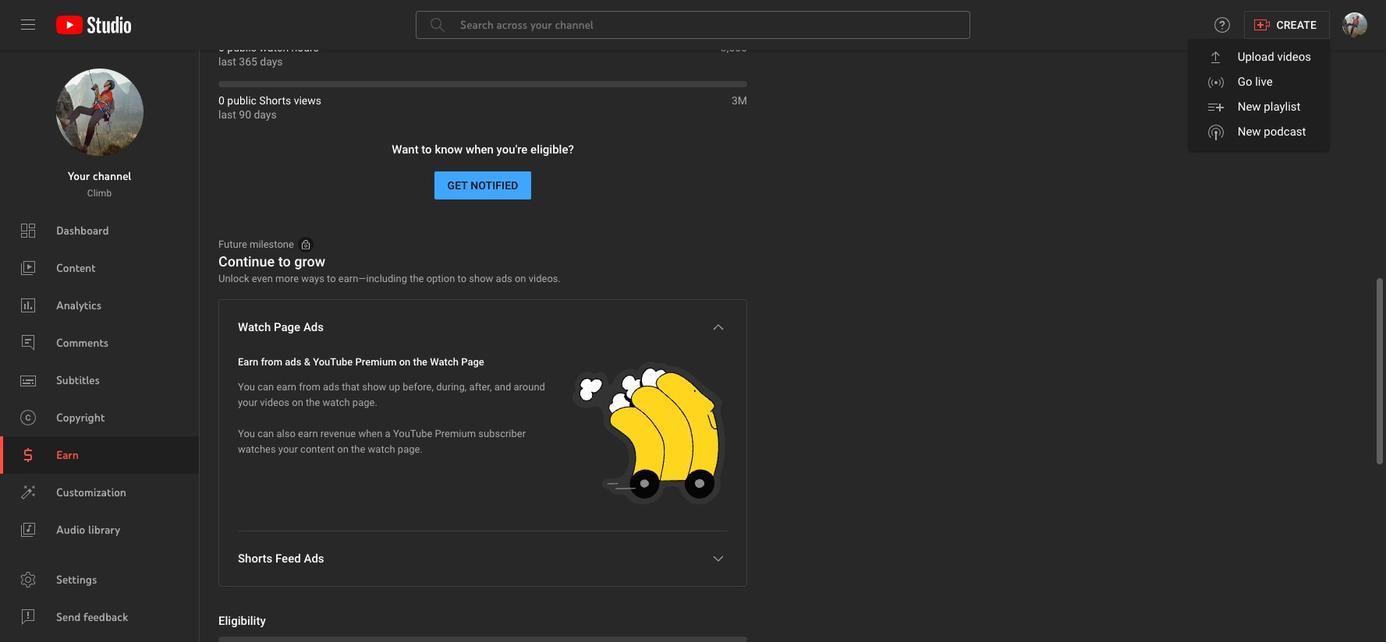 Task type: vqa. For each thing, say whether or not it's contained in the screenshot.
THE within the You Can Earn From Ads That Show Up Before, During, After, And Around Your Videos On The Watch Page.
yes



Task type: locate. For each thing, give the bounding box(es) containing it.
shorts
[[259, 94, 291, 107], [238, 552, 272, 566]]

live
[[1255, 75, 1273, 89]]

days for shorts
[[254, 108, 277, 121]]

revenue
[[320, 428, 356, 440]]

0 horizontal spatial earn
[[56, 449, 79, 463]]

1 horizontal spatial premium
[[435, 428, 476, 440]]

0 inside the "0 public shorts views last 90 days"
[[218, 94, 225, 107]]

last for 0 public watch hours last 365 days
[[218, 55, 236, 68]]

1 vertical spatial 0
[[218, 94, 225, 107]]

on inside continue to grow unlock even more ways to earn—including the option to show ads on videos.
[[515, 273, 526, 285]]

0 horizontal spatial earn
[[276, 381, 296, 393]]

1 vertical spatial last
[[218, 108, 236, 121]]

0 vertical spatial last
[[218, 55, 236, 68]]

0 vertical spatial you
[[238, 381, 255, 393]]

Search across your channel field
[[416, 11, 970, 39]]

2 can from the top
[[258, 428, 274, 440]]

1 vertical spatial videos
[[260, 397, 289, 409]]

1 horizontal spatial when
[[466, 143, 494, 157]]

earn down the copyright
[[56, 449, 79, 463]]

0 vertical spatial premium
[[355, 356, 397, 368]]

0 horizontal spatial your
[[238, 397, 257, 409]]

feedback
[[84, 611, 128, 625]]

1 vertical spatial days
[[254, 108, 277, 121]]

2 horizontal spatial watch
[[368, 444, 395, 456]]

earn down watch page ads
[[238, 356, 258, 368]]

when right know
[[466, 143, 494, 157]]

1 horizontal spatial page.
[[398, 444, 423, 456]]

comments link
[[0, 325, 199, 362]]

the inside you can earn from ads that show up before, during, after, and around your videos on the watch page.
[[306, 397, 320, 409]]

0 up the "0 public shorts views last 90 days"
[[218, 41, 225, 54]]

watch inside you can earn from ads that show up before, during, after, and around your videos on the watch page.
[[323, 397, 350, 409]]

1 horizontal spatial watch
[[323, 397, 350, 409]]

0 horizontal spatial page
[[274, 321, 300, 335]]

show left 'up'
[[362, 381, 386, 393]]

1 vertical spatial show
[[362, 381, 386, 393]]

last
[[218, 55, 236, 68], [218, 108, 236, 121]]

2 vertical spatial watch
[[368, 444, 395, 456]]

grow
[[294, 254, 325, 270]]

0 horizontal spatial show
[[362, 381, 386, 393]]

0 vertical spatial watch
[[238, 321, 271, 335]]

1 horizontal spatial youtube
[[393, 428, 432, 440]]

1 horizontal spatial videos
[[1277, 50, 1311, 64]]

1 vertical spatial page.
[[398, 444, 423, 456]]

when inside you can also earn revenue when a youtube premium subscriber watches your content on the watch page.
[[358, 428, 383, 440]]

your inside you can earn from ads that show up before, during, after, and around your videos on the watch page.
[[238, 397, 257, 409]]

page
[[274, 321, 300, 335], [461, 356, 484, 368]]

the
[[410, 273, 424, 285], [413, 356, 428, 368], [306, 397, 320, 409], [351, 444, 365, 456]]

can inside you can earn from ads that show up before, during, after, and around your videos on the watch page.
[[258, 381, 274, 393]]

library
[[88, 523, 120, 537]]

when
[[466, 143, 494, 157], [358, 428, 383, 440]]

future
[[218, 239, 247, 250]]

watch inside you can also earn revenue when a youtube premium subscriber watches your content on the watch page.
[[368, 444, 395, 456]]

audio
[[56, 523, 85, 537]]

public inside the "0 public shorts views last 90 days"
[[227, 94, 257, 107]]

0 vertical spatial show
[[469, 273, 493, 285]]

watch inside dropdown button
[[238, 321, 271, 335]]

on up 'up'
[[399, 356, 411, 368]]

new down go
[[1238, 100, 1261, 114]]

new podcast
[[1238, 125, 1306, 139]]

show
[[469, 273, 493, 285], [362, 381, 386, 393]]

youtube inside you can also earn revenue when a youtube premium subscriber watches your content on the watch page.
[[393, 428, 432, 440]]

earn up also
[[276, 381, 296, 393]]

0 horizontal spatial when
[[358, 428, 383, 440]]

1 horizontal spatial page
[[461, 356, 484, 368]]

your
[[238, 397, 257, 409], [278, 444, 298, 456]]

1 vertical spatial watch
[[323, 397, 350, 409]]

1 vertical spatial premium
[[435, 428, 476, 440]]

1 you from the top
[[238, 381, 255, 393]]

earn—including
[[338, 273, 407, 285]]

dialog containing upload videos
[[1188, 39, 1330, 151]]

content
[[300, 444, 335, 456]]

2 horizontal spatial ads
[[496, 273, 512, 285]]

new
[[1238, 100, 1261, 114], [1238, 125, 1261, 139]]

0 public shorts views last 90 days
[[218, 94, 321, 121]]

public inside 0 public watch hours last 365 days
[[227, 41, 257, 54]]

youtube right &
[[313, 356, 353, 368]]

on inside you can also earn revenue when a youtube premium subscriber watches your content on the watch page.
[[337, 444, 349, 456]]

page.
[[352, 397, 377, 409], [398, 444, 423, 456]]

1 vertical spatial your
[[278, 444, 298, 456]]

earn inside earn button
[[56, 449, 79, 463]]

up
[[389, 381, 400, 393]]

1 vertical spatial public
[[227, 94, 257, 107]]

shorts feed ads button
[[219, 532, 747, 587]]

1 vertical spatial new
[[1238, 125, 1261, 139]]

premium
[[355, 356, 397, 368], [435, 428, 476, 440]]

you inside you can earn from ads that show up before, during, after, and around your videos on the watch page.
[[238, 381, 255, 393]]

can down watch page ads
[[258, 381, 274, 393]]

ads for watch page ads
[[303, 321, 324, 335]]

2 last from the top
[[218, 108, 236, 121]]

when left a
[[358, 428, 383, 440]]

from left &
[[261, 356, 282, 368]]

premium left subscriber at the left bottom of page
[[435, 428, 476, 440]]

1 horizontal spatial your
[[278, 444, 298, 456]]

get notified button
[[435, 172, 531, 200]]

on up also
[[292, 397, 303, 409]]

get
[[447, 179, 468, 192]]

shorts inside the "0 public shorts views last 90 days"
[[259, 94, 291, 107]]

new down new playlist
[[1238, 125, 1261, 139]]

ads left that
[[323, 381, 339, 393]]

the inside you can also earn revenue when a youtube premium subscriber watches your content on the watch page.
[[351, 444, 365, 456]]

watch down even
[[238, 321, 271, 335]]

youtube right a
[[393, 428, 432, 440]]

youtube
[[313, 356, 353, 368], [393, 428, 432, 440]]

0 horizontal spatial watch
[[259, 41, 289, 54]]

to right want
[[422, 143, 432, 157]]

1 vertical spatial earn
[[298, 428, 318, 440]]

1 can from the top
[[258, 381, 274, 393]]

views
[[294, 94, 321, 107]]

0 vertical spatial earn
[[276, 381, 296, 393]]

0 vertical spatial public
[[227, 41, 257, 54]]

1 vertical spatial ads
[[304, 552, 324, 566]]

notified
[[471, 179, 518, 192]]

upload
[[1238, 50, 1274, 64]]

on left videos.
[[515, 273, 526, 285]]

the left option
[[410, 273, 424, 285]]

watch left the hours
[[259, 41, 289, 54]]

0 vertical spatial from
[[261, 356, 282, 368]]

the down &
[[306, 397, 320, 409]]

0 vertical spatial shorts
[[259, 94, 291, 107]]

earn up the content
[[298, 428, 318, 440]]

shorts left the views
[[259, 94, 291, 107]]

ads left &
[[285, 356, 301, 368]]

0 vertical spatial page.
[[352, 397, 377, 409]]

days inside the "0 public shorts views last 90 days"
[[254, 108, 277, 121]]

page. down that
[[352, 397, 377, 409]]

1 vertical spatial youtube
[[393, 428, 432, 440]]

even
[[252, 273, 273, 285]]

settings button
[[0, 562, 199, 599]]

send feedback button
[[0, 599, 199, 637]]

you for you can also earn revenue when a youtube premium subscriber watches your content on the watch page.
[[238, 428, 255, 440]]

public up the '90'
[[227, 94, 257, 107]]

dialog
[[1188, 39, 1330, 151]]

content link
[[0, 250, 199, 287]]

earn
[[238, 356, 258, 368], [56, 449, 79, 463]]

customization link
[[0, 474, 199, 512]]

1 horizontal spatial earn
[[298, 428, 318, 440]]

watch down that
[[323, 397, 350, 409]]

0 vertical spatial your
[[238, 397, 257, 409]]

earn
[[276, 381, 296, 393], [298, 428, 318, 440]]

ads
[[496, 273, 512, 285], [285, 356, 301, 368], [323, 381, 339, 393]]

climb image
[[56, 69, 144, 156]]

1 horizontal spatial show
[[469, 273, 493, 285]]

0 public watch hours last 365 days
[[218, 41, 319, 68]]

last inside the "0 public shorts views last 90 days"
[[218, 108, 236, 121]]

0 vertical spatial 0
[[218, 41, 225, 54]]

0 vertical spatial days
[[260, 55, 283, 68]]

watch
[[259, 41, 289, 54], [323, 397, 350, 409], [368, 444, 395, 456]]

podcast
[[1264, 125, 1306, 139]]

analytics
[[56, 299, 101, 313]]

go live link
[[1188, 70, 1330, 95]]

0 vertical spatial ads
[[303, 321, 324, 335]]

0 vertical spatial when
[[466, 143, 494, 157]]

on inside you can earn from ads that show up before, during, after, and around your videos on the watch page.
[[292, 397, 303, 409]]

ads left videos.
[[496, 273, 512, 285]]

you can also earn revenue when a youtube premium subscriber watches your content on the watch page.
[[238, 428, 526, 456]]

future milestone
[[218, 239, 294, 250]]

1 vertical spatial can
[[258, 428, 274, 440]]

videos down "create"
[[1277, 50, 1311, 64]]

2 public from the top
[[227, 94, 257, 107]]

more
[[275, 273, 299, 285]]

shorts left feed
[[238, 552, 272, 566]]

1 vertical spatial ads
[[285, 356, 301, 368]]

show inside you can earn from ads that show up before, during, after, and around your videos on the watch page.
[[362, 381, 386, 393]]

1 horizontal spatial watch
[[430, 356, 459, 368]]

0 horizontal spatial youtube
[[313, 356, 353, 368]]

climb
[[87, 188, 112, 199]]

1 horizontal spatial ads
[[323, 381, 339, 393]]

watch down a
[[368, 444, 395, 456]]

earn for earn from ads & youtube premium on the watch page
[[238, 356, 258, 368]]

1 public from the top
[[227, 41, 257, 54]]

last left 365 at the top left of the page
[[218, 55, 236, 68]]

ways
[[301, 273, 324, 285]]

hours
[[291, 41, 319, 54]]

0 inside 0 public watch hours last 365 days
[[218, 41, 225, 54]]

0 horizontal spatial page.
[[352, 397, 377, 409]]

0 vertical spatial page
[[274, 321, 300, 335]]

2 vertical spatial ads
[[323, 381, 339, 393]]

the down revenue
[[351, 444, 365, 456]]

you can earn from ads that show up before, during, after, and around your videos on the watch page.
[[238, 381, 545, 409]]

public
[[227, 41, 257, 54], [227, 94, 257, 107]]

0 vertical spatial new
[[1238, 100, 1261, 114]]

0 vertical spatial watch
[[259, 41, 289, 54]]

from down &
[[299, 381, 320, 393]]

menu
[[1188, 39, 1330, 151]]

videos.
[[529, 273, 561, 285]]

on down revenue
[[337, 444, 349, 456]]

2 0 from the top
[[218, 94, 225, 107]]

page. down you can earn from ads that show up before, during, after, and around your videos on the watch page.
[[398, 444, 423, 456]]

videos up also
[[260, 397, 289, 409]]

dashboard
[[56, 224, 109, 238]]

0 vertical spatial progress bar
[[218, 81, 747, 87]]

0 vertical spatial youtube
[[313, 356, 353, 368]]

page down more
[[274, 321, 300, 335]]

can
[[258, 381, 274, 393], [258, 428, 274, 440]]

0 vertical spatial earn
[[238, 356, 258, 368]]

you inside you can also earn revenue when a youtube premium subscriber watches your content on the watch page.
[[238, 428, 255, 440]]

during,
[[436, 381, 467, 393]]

your down also
[[278, 444, 298, 456]]

channel
[[93, 169, 131, 183]]

your
[[68, 169, 90, 183]]

new for new playlist
[[1238, 100, 1261, 114]]

1 new from the top
[[1238, 100, 1261, 114]]

ads up &
[[303, 321, 324, 335]]

show right option
[[469, 273, 493, 285]]

days right the '90'
[[254, 108, 277, 121]]

3m
[[732, 94, 747, 107]]

progress bar
[[218, 81, 747, 87], [218, 637, 747, 643]]

0 horizontal spatial videos
[[260, 397, 289, 409]]

days inside 0 public watch hours last 365 days
[[260, 55, 283, 68]]

can up watches
[[258, 428, 274, 440]]

from
[[261, 356, 282, 368], [299, 381, 320, 393]]

1 vertical spatial you
[[238, 428, 255, 440]]

0 horizontal spatial watch
[[238, 321, 271, 335]]

1 vertical spatial from
[[299, 381, 320, 393]]

go live
[[1238, 75, 1273, 89]]

shorts inside dropdown button
[[238, 552, 272, 566]]

2 new from the top
[[1238, 125, 1261, 139]]

ads right feed
[[304, 552, 324, 566]]

0 vertical spatial ads
[[496, 273, 512, 285]]

new playlist
[[1238, 100, 1301, 114]]

from inside you can earn from ads that show up before, during, after, and around your videos on the watch page.
[[299, 381, 320, 393]]

public for 90
[[227, 94, 257, 107]]

unlock
[[218, 273, 249, 285]]

ads
[[303, 321, 324, 335], [304, 552, 324, 566]]

last for 0 public shorts views last 90 days
[[218, 108, 236, 121]]

1 vertical spatial shorts
[[238, 552, 272, 566]]

0 horizontal spatial premium
[[355, 356, 397, 368]]

subtitles
[[56, 374, 100, 388]]

you
[[238, 381, 255, 393], [238, 428, 255, 440]]

ads inside continue to grow unlock even more ways to earn—including the option to show ads on videos.
[[496, 273, 512, 285]]

0 down 0 public watch hours last 365 days
[[218, 94, 225, 107]]

0 horizontal spatial ads
[[285, 356, 301, 368]]

days right 365 at the top left of the page
[[260, 55, 283, 68]]

premium up 'up'
[[355, 356, 397, 368]]

1 vertical spatial earn
[[56, 449, 79, 463]]

1 last from the top
[[218, 55, 236, 68]]

last inside 0 public watch hours last 365 days
[[218, 55, 236, 68]]

2 you from the top
[[238, 428, 255, 440]]

comments button
[[0, 325, 199, 362]]

1 horizontal spatial earn
[[238, 356, 258, 368]]

page up after,
[[461, 356, 484, 368]]

continue
[[218, 254, 275, 270]]

1 0 from the top
[[218, 41, 225, 54]]

1 horizontal spatial from
[[299, 381, 320, 393]]

can inside you can also earn revenue when a youtube premium subscriber watches your content on the watch page.
[[258, 428, 274, 440]]

0 vertical spatial videos
[[1277, 50, 1311, 64]]

send
[[56, 611, 81, 625]]

public up 365 at the top left of the page
[[227, 41, 257, 54]]

1 vertical spatial when
[[358, 428, 383, 440]]

your up watches
[[238, 397, 257, 409]]

last left the '90'
[[218, 108, 236, 121]]

watch up during,
[[430, 356, 459, 368]]

0 vertical spatial can
[[258, 381, 274, 393]]

1 vertical spatial progress bar
[[218, 637, 747, 643]]



Task type: describe. For each thing, give the bounding box(es) containing it.
public for 365
[[227, 41, 257, 54]]

that
[[342, 381, 360, 393]]

earn inside you can also earn revenue when a youtube premium subscriber watches your content on the watch page.
[[298, 428, 318, 440]]

audio library button
[[0, 512, 199, 549]]

videos inside you can earn from ads that show up before, during, after, and around your videos on the watch page.
[[260, 397, 289, 409]]

365
[[239, 55, 257, 68]]

0 horizontal spatial from
[[261, 356, 282, 368]]

watch page ads button
[[219, 300, 747, 355]]

eligibility
[[218, 615, 266, 629]]

subscriber
[[478, 428, 526, 440]]

3,000
[[721, 41, 747, 54]]

to right option
[[458, 273, 467, 285]]

earn button
[[0, 437, 199, 474]]

option
[[426, 273, 455, 285]]

subtitles button
[[0, 362, 199, 399]]

around
[[514, 381, 545, 393]]

ads inside you can earn from ads that show up before, during, after, and around your videos on the watch page.
[[323, 381, 339, 393]]

copyright link
[[0, 399, 199, 437]]

page. inside you can earn from ads that show up before, during, after, and around your videos on the watch page.
[[352, 397, 377, 409]]

watch inside 0 public watch hours last 365 days
[[259, 41, 289, 54]]

watches
[[238, 444, 276, 456]]

feed
[[275, 552, 301, 566]]

page. inside you can also earn revenue when a youtube premium subscriber watches your content on the watch page.
[[398, 444, 423, 456]]

audio library
[[56, 523, 120, 537]]

0 for 0 public watch hours last 365 days
[[218, 41, 225, 54]]

dashboard button
[[0, 212, 199, 250]]

the up the before,
[[413, 356, 428, 368]]

account image
[[1342, 12, 1367, 37]]

create
[[1277, 19, 1317, 31]]

milestone
[[250, 239, 294, 250]]

can for also
[[258, 428, 274, 440]]

watch page ads
[[238, 321, 324, 335]]

also
[[276, 428, 295, 440]]

&
[[304, 356, 310, 368]]

want to know when you're eligible?
[[392, 143, 574, 157]]

go
[[1238, 75, 1252, 89]]

content
[[56, 261, 96, 275]]

send feedback
[[56, 611, 128, 625]]

you for you can earn from ads that show up before, during, after, and around your videos on the watch page.
[[238, 381, 255, 393]]

create button
[[1245, 11, 1330, 39]]

customization button
[[0, 474, 199, 512]]

90
[[239, 108, 251, 121]]

before,
[[403, 381, 434, 393]]

you're
[[497, 143, 528, 157]]

new for new podcast
[[1238, 125, 1261, 139]]

ads for shorts feed ads
[[304, 552, 324, 566]]

comments
[[56, 336, 108, 350]]

page inside 'watch page ads' dropdown button
[[274, 321, 300, 335]]

1 vertical spatial watch
[[430, 356, 459, 368]]

1 vertical spatial page
[[461, 356, 484, 368]]

to right ways
[[327, 273, 336, 285]]

content button
[[0, 250, 199, 287]]

days for watch
[[260, 55, 283, 68]]

earn inside you can earn from ads that show up before, during, after, and around your videos on the watch page.
[[276, 381, 296, 393]]

playlist
[[1264, 100, 1301, 114]]

know
[[435, 143, 463, 157]]

earn for earn
[[56, 449, 79, 463]]

1 progress bar from the top
[[218, 81, 747, 87]]

after,
[[469, 381, 492, 393]]

copyright
[[56, 411, 105, 425]]

earn from ads & youtube premium on the watch page
[[238, 356, 484, 368]]

premium inside you can also earn revenue when a youtube premium subscriber watches your content on the watch page.
[[435, 428, 476, 440]]

copyright button
[[0, 399, 199, 437]]

want
[[392, 143, 419, 157]]

0 for 0 public shorts views last 90 days
[[218, 94, 225, 107]]

a
[[385, 428, 391, 440]]

your channel climb
[[68, 169, 131, 199]]

and
[[494, 381, 511, 393]]

the inside continue to grow unlock even more ways to earn—including the option to show ads on videos.
[[410, 273, 424, 285]]

continue to grow unlock even more ways to earn—including the option to show ads on videos.
[[218, 254, 561, 285]]

your inside you can also earn revenue when a youtube premium subscriber watches your content on the watch page.
[[278, 444, 298, 456]]

analytics button
[[0, 287, 199, 325]]

eligible?
[[531, 143, 574, 157]]

upload videos
[[1238, 50, 1311, 64]]

menu containing upload videos
[[1188, 39, 1330, 151]]

dashboard link
[[0, 212, 199, 250]]

earn link
[[0, 437, 199, 474]]

2 progress bar from the top
[[218, 637, 747, 643]]

can for earn
[[258, 381, 274, 393]]

to up more
[[278, 254, 291, 270]]

customization
[[56, 486, 126, 500]]

shorts feed ads
[[238, 552, 324, 566]]

audio library link
[[0, 512, 199, 549]]

settings
[[56, 573, 97, 587]]

get notified
[[447, 179, 518, 192]]

show inside continue to grow unlock even more ways to earn—including the option to show ads on videos.
[[469, 273, 493, 285]]

subtitles link
[[0, 362, 199, 399]]

analytics link
[[0, 287, 199, 325]]



